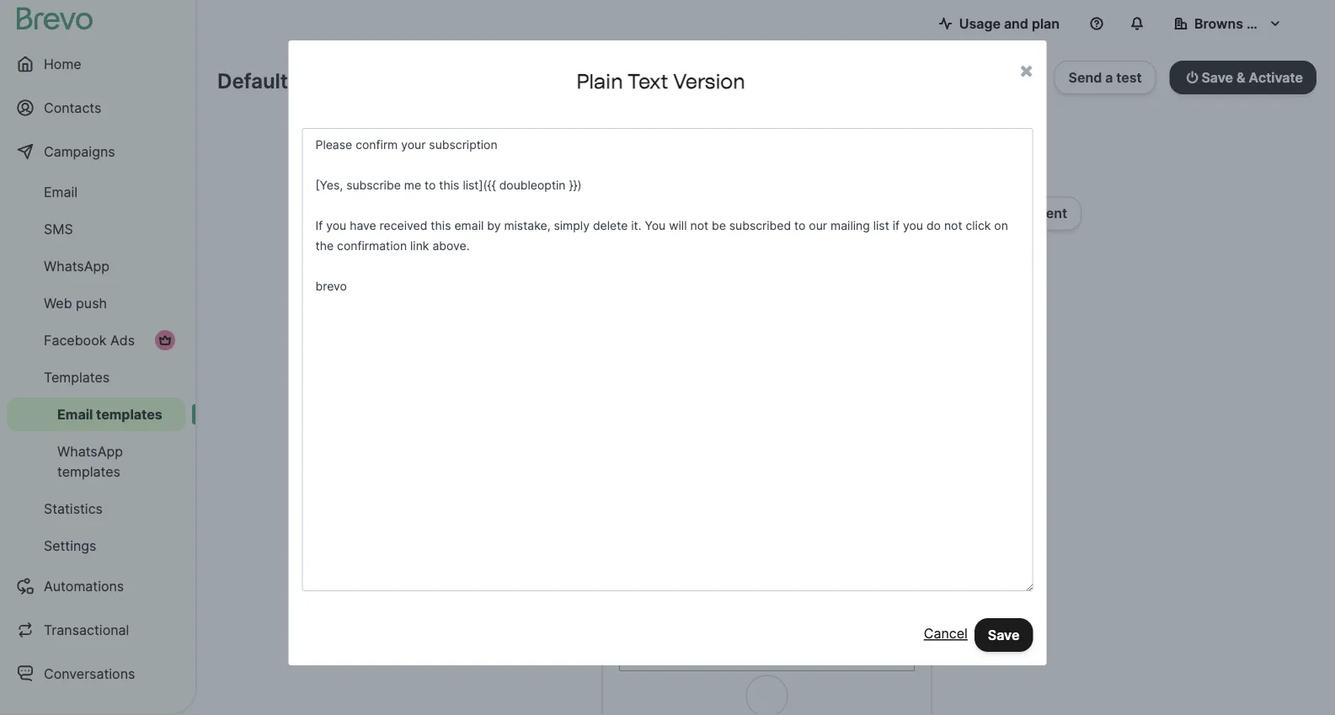 Task type: locate. For each thing, give the bounding box(es) containing it.
save & quit button
[[938, 61, 1041, 94]]

save inside button
[[1202, 69, 1234, 86]]

save for save & quit
[[952, 69, 984, 86]]

templates link
[[7, 361, 185, 394]]

0 vertical spatial templates
[[96, 406, 162, 423]]

setup link
[[713, 131, 751, 148]]

whatsapp for whatsapp
[[44, 258, 110, 274]]

1 & from the left
[[987, 69, 996, 86]]

templates
[[96, 406, 162, 423], [57, 463, 120, 480]]

& inside button
[[987, 69, 996, 86]]

1 vertical spatial email
[[57, 406, 93, 423]]

email for email
[[44, 184, 78, 200]]

campaigns link
[[7, 131, 185, 172]]

1 horizontal spatial &
[[1237, 69, 1246, 86]]

whatsapp templates link
[[7, 435, 185, 489]]

templates inside whatsapp templates
[[57, 463, 120, 480]]

caret down image
[[616, 207, 624, 220]]

rotate left image
[[666, 207, 678, 220]]

usage and plan
[[960, 15, 1060, 32]]

1 vertical spatial whatsapp
[[57, 443, 123, 460]]

email down templates
[[57, 406, 93, 423]]

email
[[44, 184, 78, 200], [57, 406, 93, 423]]

templates down templates link
[[96, 406, 162, 423]]

Please confirm your subscription  [Yes, subscribe me to this list]({{ doubleoptin }})  If you have received this email by mistake, simply delete it. You will not be subscribed to our mailing list if you do not click on the confirmation link above.  brevo text field
[[302, 128, 1034, 592]]

2 horizontal spatial save
[[1202, 69, 1234, 86]]

save button
[[975, 619, 1034, 652]]

whatsapp up web push at the left top of page
[[44, 258, 110, 274]]

transactional link
[[7, 610, 185, 651]]

email up the sms
[[44, 184, 78, 200]]

save & activate button
[[1170, 61, 1317, 94]]

& left 'activate'
[[1237, 69, 1246, 86]]

browns
[[1195, 15, 1244, 32]]

whatsapp for whatsapp templates
[[57, 443, 123, 460]]

usage
[[960, 15, 1001, 32]]

in
[[505, 68, 523, 93]]

transactional
[[44, 622, 129, 638]]

browns enterprise button
[[1161, 7, 1315, 40]]

templates up statistics link
[[57, 463, 120, 480]]

& for quit
[[987, 69, 996, 86]]

default
[[217, 68, 288, 93]]

activate
[[1249, 69, 1304, 86]]

send a test button
[[1055, 61, 1157, 94]]

plain text version
[[577, 69, 746, 93]]

whatsapp
[[44, 258, 110, 274], [57, 443, 123, 460]]

1 horizontal spatial save
[[988, 627, 1020, 643]]

email link
[[7, 175, 185, 209]]

0 vertical spatial whatsapp
[[44, 258, 110, 274]]

opt-
[[463, 68, 505, 93]]

& left quit
[[987, 69, 996, 86]]

whatsapp link
[[7, 249, 185, 283]]

& for activate
[[1237, 69, 1246, 86]]

email templates link
[[7, 398, 185, 431]]

preview
[[551, 205, 603, 222]]

save for save & activate
[[1202, 69, 1234, 86]]

facebook
[[44, 332, 107, 348]]

save right power off icon
[[1202, 69, 1234, 86]]

&
[[987, 69, 996, 86], [1237, 69, 1246, 86]]

settings
[[44, 538, 96, 554]]

save & activate
[[1202, 69, 1304, 86]]

plain text version document
[[289, 40, 1047, 666]]

default template double opt-in confirmation
[[217, 68, 652, 93]]

whatsapp down email templates link
[[57, 443, 123, 460]]

1 vertical spatial templates
[[57, 463, 120, 480]]

0 horizontal spatial &
[[987, 69, 996, 86]]

& inside button
[[1237, 69, 1246, 86]]

0 horizontal spatial save
[[952, 69, 984, 86]]

save inside plain text version document
[[988, 627, 1020, 643]]

save & quit
[[952, 69, 1027, 86]]

contacts
[[44, 99, 101, 116]]

save right cancel link
[[988, 627, 1020, 643]]

save
[[952, 69, 984, 86], [1202, 69, 1234, 86], [988, 627, 1020, 643]]

version
[[673, 69, 746, 93]]

templates inside email templates link
[[96, 406, 162, 423]]

test
[[1117, 69, 1142, 86]]

design
[[777, 131, 821, 147]]

sms
[[44, 221, 73, 237]]

conversations link
[[7, 654, 185, 694]]

ads
[[110, 332, 135, 348]]

0 vertical spatial email
[[44, 184, 78, 200]]

save left quit
[[952, 69, 984, 86]]

2 & from the left
[[1237, 69, 1246, 86]]

design link
[[777, 131, 821, 148]]

whatsapp templates
[[57, 443, 123, 480]]



Task type: vqa. For each thing, say whether or not it's contained in the screenshot.
'Purchase
no



Task type: describe. For each thing, give the bounding box(es) containing it.
send
[[1069, 69, 1102, 86]]

power off image
[[1187, 71, 1199, 84]]

edit content button
[[974, 197, 1082, 231]]

sms link
[[7, 212, 185, 246]]

campaigns
[[44, 143, 115, 160]]

automations
[[44, 578, 124, 595]]

cancel link
[[924, 626, 968, 642]]

template
[[293, 68, 384, 93]]

confirmation
[[528, 68, 652, 93]]

email for email templates
[[57, 406, 93, 423]]

send a test
[[1069, 69, 1142, 86]]

left___rvooi image
[[158, 334, 172, 347]]

email templates
[[57, 406, 162, 423]]

push
[[76, 295, 107, 311]]

settings link
[[7, 529, 185, 563]]

home
[[44, 56, 81, 72]]

usage and plan button
[[926, 7, 1074, 40]]

and
[[1004, 15, 1029, 32]]

facebook ads link
[[7, 324, 185, 357]]

content
[[1017, 205, 1068, 222]]

statistics
[[44, 501, 103, 517]]

edit
[[989, 205, 1014, 222]]

plain
[[577, 69, 623, 93]]

preview button
[[537, 197, 639, 231]]

edit content
[[989, 205, 1068, 222]]

text
[[628, 69, 669, 93]]

facebook ads
[[44, 332, 135, 348]]

web push
[[44, 295, 107, 311]]

automations link
[[7, 566, 185, 607]]

double
[[389, 68, 458, 93]]

web
[[44, 295, 72, 311]]

plan
[[1032, 15, 1060, 32]]

a
[[1106, 69, 1114, 86]]

cancel
[[924, 626, 968, 642]]

contacts link
[[7, 88, 185, 128]]

templates
[[44, 369, 110, 386]]

web push link
[[7, 287, 185, 320]]

browns enterprise
[[1195, 15, 1315, 32]]

enterprise
[[1247, 15, 1315, 32]]

templates for email templates
[[96, 406, 162, 423]]

setup
[[713, 131, 751, 147]]

conversations
[[44, 666, 135, 682]]

templates for whatsapp templates
[[57, 463, 120, 480]]

quit
[[1000, 69, 1027, 86]]

home link
[[7, 44, 185, 84]]

statistics link
[[7, 492, 185, 526]]



